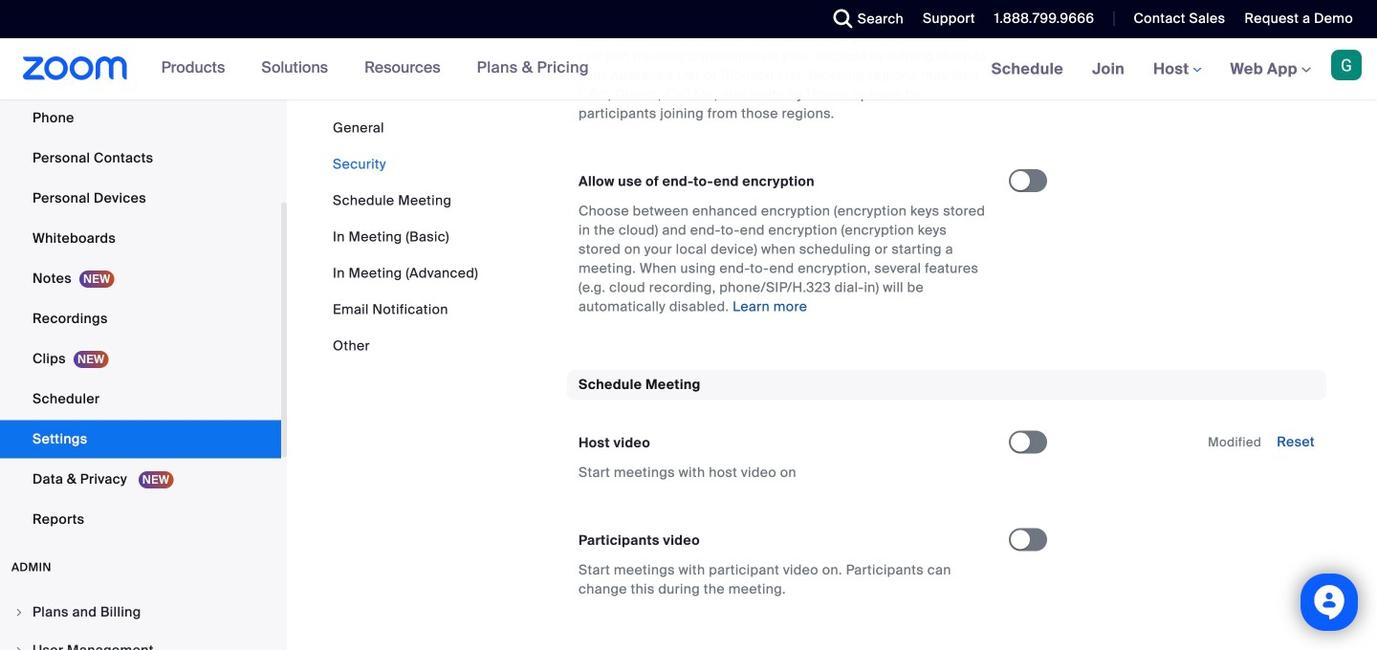 Task type: describe. For each thing, give the bounding box(es) containing it.
personal menu menu
[[0, 0, 281, 541]]

admin menu menu
[[0, 595, 281, 651]]

schedule meeting element
[[567, 370, 1327, 651]]

meetings navigation
[[977, 38, 1378, 101]]

2 menu item from the top
[[0, 633, 281, 651]]



Task type: locate. For each thing, give the bounding box(es) containing it.
1 vertical spatial menu item
[[0, 633, 281, 651]]

product information navigation
[[147, 38, 604, 100]]

1 vertical spatial right image
[[13, 645, 25, 651]]

menu item
[[0, 595, 281, 631], [0, 633, 281, 651]]

zoom logo image
[[23, 56, 128, 80]]

0 vertical spatial right image
[[13, 607, 25, 619]]

menu bar
[[333, 119, 479, 356]]

1 right image from the top
[[13, 607, 25, 619]]

side navigation navigation
[[0, 0, 287, 651]]

right image
[[13, 607, 25, 619], [13, 645, 25, 651]]

0 vertical spatial menu item
[[0, 595, 281, 631]]

profile picture image
[[1332, 50, 1362, 80]]

2 right image from the top
[[13, 645, 25, 651]]

1 menu item from the top
[[0, 595, 281, 631]]

banner
[[0, 38, 1378, 101]]



Task type: vqa. For each thing, say whether or not it's contained in the screenshot.
MENU ITEM
yes



